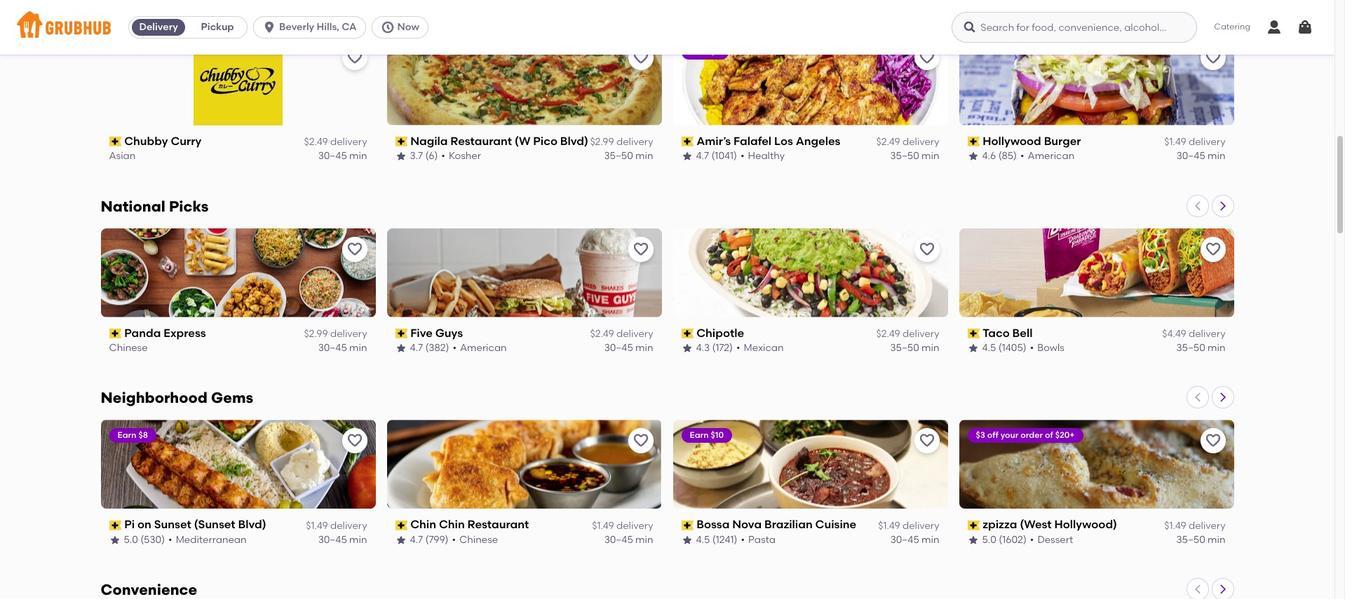 Task type: locate. For each thing, give the bounding box(es) containing it.
(sunset
[[194, 519, 235, 532]]

star icon image left the 4.7 (1041)
[[681, 151, 693, 162]]

curry
[[171, 134, 201, 148]]

30–45 for pi on sunset (sunset blvd)
[[318, 535, 347, 546]]

4.5
[[982, 342, 996, 354], [696, 535, 710, 546]]

1 horizontal spatial 4.5
[[982, 342, 996, 354]]

star icon image left 4.5 (1405)
[[968, 343, 979, 354]]

•
[[441, 150, 445, 162], [741, 150, 745, 162], [1021, 150, 1024, 162], [453, 342, 457, 354], [736, 342, 740, 354], [1030, 342, 1034, 354], [168, 535, 172, 546], [452, 535, 456, 546], [741, 535, 745, 546], [1030, 535, 1034, 546]]

amir's falafel los angeles logo image
[[673, 36, 948, 125]]

blvd) for nagila restaurant (w pico blvd)
[[560, 134, 589, 148]]

subscription pass image for chubby curry
[[109, 137, 121, 147]]

35–50 min
[[604, 150, 653, 162], [890, 150, 940, 162], [890, 342, 940, 354], [1177, 342, 1226, 354], [1177, 535, 1226, 546]]

chin up 4.7 (799)
[[410, 519, 436, 532]]

$2.49
[[304, 136, 328, 148], [876, 136, 900, 148], [590, 328, 614, 340], [876, 328, 900, 340]]

1 vertical spatial $2.99 delivery
[[304, 328, 367, 340]]

1 horizontal spatial $2.99 delivery
[[590, 136, 653, 148]]

star icon image for chin chin restaurant
[[395, 535, 406, 547]]

star icon image left the 3.7
[[395, 151, 406, 162]]

1 vertical spatial american
[[460, 342, 507, 354]]

3 caret left icon image from the top
[[1192, 392, 1203, 404]]

0 horizontal spatial 5.0
[[124, 535, 138, 546]]

american for guys
[[460, 342, 507, 354]]

1 vertical spatial caret right icon image
[[1217, 392, 1229, 404]]

earn
[[690, 47, 709, 57], [117, 431, 136, 441], [690, 431, 709, 441]]

subscription pass image left hollywood
[[968, 137, 980, 147]]

30–45 min for panda express
[[318, 342, 367, 354]]

subscription pass image left "chipotle"
[[681, 329, 694, 339]]

subscription pass image left nagila
[[395, 137, 408, 147]]

gems
[[211, 390, 253, 407]]

0 vertical spatial american
[[1028, 150, 1075, 162]]

burger
[[1044, 134, 1081, 148]]

0 vertical spatial $2.99
[[590, 136, 614, 148]]

(1241)
[[712, 535, 738, 546]]

0 vertical spatial $2.99 delivery
[[590, 136, 653, 148]]

4.7 left (799)
[[410, 535, 423, 546]]

earn for support local favorites
[[690, 47, 709, 57]]

2 caret left icon image from the top
[[1192, 200, 1203, 212]]

• down guys
[[453, 342, 457, 354]]

subscription pass image for five guys
[[395, 329, 408, 339]]

$1.49 delivery for pi on sunset (sunset blvd)
[[306, 520, 367, 532]]

$2.49 for guys
[[590, 328, 614, 340]]

$4.49 delivery
[[1162, 328, 1226, 340]]

five guys logo image
[[387, 228, 662, 317]]

• down sunset
[[168, 535, 172, 546]]

beverly hills, ca
[[279, 21, 357, 33]]

1 horizontal spatial • american
[[1021, 150, 1075, 162]]

order
[[1021, 431, 1043, 441]]

35–50 min for zpizza (west hollywood)
[[1177, 535, 1226, 546]]

30–45 for chin chin restaurant
[[604, 535, 633, 546]]

save this restaurant image
[[632, 49, 649, 66], [1205, 49, 1221, 66], [346, 241, 363, 258], [1205, 433, 1221, 450]]

$1.49 delivery
[[1165, 136, 1226, 148], [306, 520, 367, 532], [592, 520, 653, 532], [878, 520, 940, 532], [1165, 520, 1226, 532]]

3.7
[[410, 150, 423, 162]]

caret left icon image for gems
[[1192, 392, 1203, 404]]

subscription pass image up asian
[[109, 137, 121, 147]]

min for amir's falafel los angeles
[[922, 150, 940, 162]]

4.5 (1241)
[[696, 535, 738, 546]]

save this restaurant image for nagila restaurant (w pico blvd)
[[632, 49, 649, 66]]

chinese
[[109, 342, 148, 354], [459, 535, 498, 546]]

delivery for amir's falafel los angeles
[[903, 136, 940, 148]]

0 vertical spatial blvd)
[[560, 134, 589, 148]]

caret left icon image for picks
[[1192, 200, 1203, 212]]

4.5 down taco
[[982, 342, 996, 354]]

0 horizontal spatial chinese
[[109, 342, 148, 354]]

delivery for panda express
[[330, 328, 367, 340]]

subscription pass image for taco bell
[[968, 329, 980, 339]]

caret right icon image for gems
[[1217, 392, 1229, 404]]

star icon image left 4.6
[[968, 151, 979, 162]]

• for amir's falafel los angeles
[[741, 150, 745, 162]]

nova
[[732, 519, 762, 532]]

5.0 down pi
[[124, 535, 138, 546]]

$20+
[[1055, 431, 1075, 441]]

subscription pass image
[[109, 137, 121, 147], [395, 137, 408, 147], [681, 137, 694, 147], [968, 137, 980, 147], [968, 329, 980, 339], [109, 521, 121, 531], [395, 521, 408, 531], [968, 521, 980, 531]]

delivery button
[[129, 16, 188, 39]]

hollywood burger  logo image
[[959, 36, 1234, 125]]

35–50 for taco bell
[[1177, 342, 1206, 354]]

star icon image left 4.7 (799)
[[395, 535, 406, 547]]

star icon image for bossa nova brazilian cuisine
[[681, 535, 693, 547]]

star icon image for chipotle
[[681, 343, 693, 354]]

chin
[[410, 519, 436, 532], [439, 519, 465, 532]]

subscription pass image left amir's on the right of page
[[681, 137, 694, 147]]

bossa nova brazilian cuisine logo image
[[673, 420, 948, 510]]

0 horizontal spatial • american
[[453, 342, 507, 354]]

• down the (west
[[1030, 535, 1034, 546]]

• american for guys
[[453, 342, 507, 354]]

beverly
[[279, 21, 314, 33]]

$2.49 for curry
[[304, 136, 328, 148]]

$2.49 for falafel
[[876, 136, 900, 148]]

subscription pass image left taco
[[968, 329, 980, 339]]

2 caret right icon image from the top
[[1217, 392, 1229, 404]]

subscription pass image left pi
[[109, 521, 121, 531]]

caret right icon image
[[1217, 200, 1229, 212], [1217, 392, 1229, 404], [1217, 585, 1229, 596]]

subscription pass image
[[109, 329, 121, 339], [395, 329, 408, 339], [681, 329, 694, 339], [681, 521, 694, 531]]

1 5.0 from the left
[[124, 535, 138, 546]]

• down falafel
[[741, 150, 745, 162]]

mexican
[[744, 342, 784, 354]]

35–50 min for chipotle
[[890, 342, 940, 354]]

• kosher
[[441, 150, 481, 162]]

catering
[[1214, 22, 1251, 32]]

30–45 min for bossa nova brazilian cuisine
[[891, 535, 940, 546]]

subscription pass image left five
[[395, 329, 408, 339]]

star icon image for nagila restaurant (w pico blvd)
[[395, 151, 406, 162]]

• down the nova
[[741, 535, 745, 546]]

4.6
[[982, 150, 996, 162]]

$1.49 for pi on sunset (sunset blvd)
[[306, 520, 328, 532]]

1 vertical spatial chinese
[[459, 535, 498, 546]]

0 vertical spatial 4.5
[[982, 342, 996, 354]]

amir's falafel los angeles
[[697, 134, 841, 148]]

3.7 (6)
[[410, 150, 438, 162]]

1 vertical spatial • american
[[453, 342, 507, 354]]

pasta
[[748, 535, 776, 546]]

5.0 for pi
[[124, 535, 138, 546]]

earn left $10
[[690, 431, 709, 441]]

35–50 for amir's falafel los angeles
[[890, 150, 919, 162]]

0 vertical spatial chinese
[[109, 342, 148, 354]]

0 horizontal spatial blvd)
[[238, 519, 266, 532]]

4.7
[[696, 150, 709, 162], [410, 342, 423, 354], [410, 535, 423, 546]]

30–45
[[318, 150, 347, 162], [1177, 150, 1206, 162], [318, 342, 347, 354], [604, 342, 633, 354], [318, 535, 347, 546], [604, 535, 633, 546], [891, 535, 919, 546]]

$8
[[138, 431, 148, 441]]

star icon image left 4.5 (1241) at the right of page
[[681, 535, 693, 547]]

zpizza
[[983, 519, 1017, 532]]

american down burger at the right top
[[1028, 150, 1075, 162]]

kosher
[[449, 150, 481, 162]]

0 horizontal spatial american
[[460, 342, 507, 354]]

support
[[101, 5, 160, 23]]

on
[[137, 519, 151, 532]]

2 vertical spatial caret right icon image
[[1217, 585, 1229, 596]]

subscription pass image left zpizza on the right bottom
[[968, 521, 980, 531]]

chinese down panda
[[109, 342, 148, 354]]

earn $10
[[690, 431, 724, 441]]

blvd)
[[560, 134, 589, 148], [238, 519, 266, 532]]

american for burger
[[1028, 150, 1075, 162]]

national
[[101, 197, 165, 215]]

• bowls
[[1030, 342, 1065, 354]]

cuisine
[[815, 519, 857, 532]]

1 horizontal spatial american
[[1028, 150, 1075, 162]]

star icon image for taco bell
[[968, 343, 979, 354]]

30–45 min for chin chin restaurant
[[604, 535, 653, 546]]

blvd) right (sunset
[[238, 519, 266, 532]]

chubby
[[124, 134, 168, 148]]

caret left icon image for local
[[1192, 8, 1203, 19]]

svg image inside now button
[[381, 20, 395, 34]]

35–50 for nagila restaurant (w pico blvd)
[[604, 150, 633, 162]]

panda
[[124, 327, 161, 340]]

$1.49 for chin chin restaurant
[[592, 520, 614, 532]]

• for bossa nova brazilian cuisine
[[741, 535, 745, 546]]

1 caret right icon image from the top
[[1217, 200, 1229, 212]]

• right '(172)'
[[736, 342, 740, 354]]

star icon image
[[395, 151, 406, 162], [681, 151, 693, 162], [968, 151, 979, 162], [395, 343, 406, 354], [681, 343, 693, 354], [968, 343, 979, 354], [109, 535, 120, 547], [395, 535, 406, 547], [681, 535, 693, 547], [968, 535, 979, 547]]

panda express logo image
[[101, 228, 376, 317]]

$2.49 delivery for curry
[[304, 136, 367, 148]]

chubby curry logo image
[[194, 36, 283, 125]]

star icon image left 4.3
[[681, 343, 693, 354]]

subscription pass image left the bossa at bottom
[[681, 521, 694, 531]]

brazilian
[[764, 519, 813, 532]]

1 horizontal spatial chin
[[439, 519, 465, 532]]

0 vertical spatial caret right icon image
[[1217, 200, 1229, 212]]

0 horizontal spatial 4.5
[[696, 535, 710, 546]]

convenience
[[101, 582, 197, 599]]

blvd) right pico
[[560, 134, 589, 148]]

2 vertical spatial 4.7
[[410, 535, 423, 546]]

subscription pass image for chin chin restaurant
[[395, 521, 408, 531]]

american down guys
[[460, 342, 507, 354]]

4.5 down the bossa at bottom
[[696, 535, 710, 546]]

1 vertical spatial 4.5
[[696, 535, 710, 546]]

$1.49 delivery for hollywood burger
[[1165, 136, 1226, 148]]

min for bossa nova brazilian cuisine
[[922, 535, 940, 546]]

five guys
[[410, 327, 463, 340]]

chipotle logo image
[[673, 228, 948, 317]]

picks
[[169, 197, 209, 215]]

1 vertical spatial $2.99
[[304, 328, 328, 340]]

subscription pass image for nagila restaurant (w pico blvd)
[[395, 137, 408, 147]]

5.0 down zpizza on the right bottom
[[982, 535, 997, 546]]

2 5.0 from the left
[[982, 535, 997, 546]]

caret right icon image for picks
[[1217, 200, 1229, 212]]

min
[[349, 150, 367, 162], [636, 150, 653, 162], [922, 150, 940, 162], [1208, 150, 1226, 162], [349, 342, 367, 354], [636, 342, 653, 354], [922, 342, 940, 354], [1208, 342, 1226, 354], [349, 535, 367, 546], [636, 535, 653, 546], [922, 535, 940, 546], [1208, 535, 1226, 546]]

restaurant up • chinese
[[468, 519, 529, 532]]

0 vertical spatial • american
[[1021, 150, 1075, 162]]

restaurant up kosher
[[451, 134, 512, 148]]

• for chipotle
[[736, 342, 740, 354]]

1 horizontal spatial $2.99
[[590, 136, 614, 148]]

• right (6)
[[441, 150, 445, 162]]

subscription pass image for amir's falafel los angeles
[[681, 137, 694, 147]]

35–50 min for taco bell
[[1177, 342, 1226, 354]]

star icon image left 4.7 (382)
[[395, 343, 406, 354]]

chin up (799)
[[439, 519, 465, 532]]

national picks
[[101, 197, 209, 215]]

star icon image left 5.0 (530)
[[109, 535, 120, 547]]

local
[[163, 5, 204, 23]]

1 horizontal spatial chinese
[[459, 535, 498, 546]]

restaurant
[[451, 134, 512, 148], [468, 519, 529, 532]]

4.7 down amir's on the right of page
[[696, 150, 709, 162]]

favorites
[[208, 5, 276, 23]]

earn left $5 at the top of the page
[[690, 47, 709, 57]]

• down bell
[[1030, 342, 1034, 354]]

0 horizontal spatial $2.99 delivery
[[304, 328, 367, 340]]

• american down burger at the right top
[[1021, 150, 1075, 162]]

subscription pass image for pi on sunset (sunset blvd)
[[109, 521, 121, 531]]

1 vertical spatial 4.7
[[410, 342, 423, 354]]

0 horizontal spatial chin
[[410, 519, 436, 532]]

$1.49 for zpizza (west hollywood)
[[1165, 520, 1186, 532]]

0 horizontal spatial $2.99
[[304, 328, 328, 340]]

1 vertical spatial blvd)
[[238, 519, 266, 532]]

$1.49
[[1165, 136, 1186, 148], [306, 520, 328, 532], [592, 520, 614, 532], [878, 520, 900, 532], [1165, 520, 1186, 532]]

bowls
[[1038, 342, 1065, 354]]

• right (85)
[[1021, 150, 1024, 162]]

• american down guys
[[453, 342, 507, 354]]

• right (799)
[[452, 535, 456, 546]]

4.5 for bossa nova brazilian cuisine
[[696, 535, 710, 546]]

delivery for pi on sunset (sunset blvd)
[[330, 520, 367, 532]]

1 horizontal spatial 5.0
[[982, 535, 997, 546]]

$2.99 delivery
[[590, 136, 653, 148], [304, 328, 367, 340]]

5.0 (1602)
[[982, 535, 1027, 546]]

svg image
[[1266, 19, 1283, 36], [262, 20, 276, 34], [381, 20, 395, 34], [963, 20, 977, 34]]

1 horizontal spatial blvd)
[[560, 134, 589, 148]]

delivery for nagila restaurant (w pico blvd)
[[617, 136, 653, 148]]

30–45 for five guys
[[604, 342, 633, 354]]

5.0
[[124, 535, 138, 546], [982, 535, 997, 546]]

now button
[[371, 16, 434, 39]]

30–45 min for chubby curry
[[318, 150, 367, 162]]

save this restaurant image
[[346, 49, 363, 66], [918, 49, 935, 66], [632, 241, 649, 258], [918, 241, 935, 258], [1205, 241, 1221, 258], [346, 433, 363, 450], [632, 433, 649, 450], [918, 433, 935, 450]]

chubby curry
[[124, 134, 201, 148]]

1 vertical spatial restaurant
[[468, 519, 529, 532]]

chinese down the 'chin chin restaurant' in the bottom left of the page
[[459, 535, 498, 546]]

subscription pass image left the 'chin chin restaurant' in the bottom left of the page
[[395, 521, 408, 531]]

save this restaurant image for panda express
[[346, 241, 363, 258]]

pickup button
[[188, 16, 247, 39]]

4.7 for national picks
[[410, 342, 423, 354]]

star icon image for pi on sunset (sunset blvd)
[[109, 535, 120, 547]]

mediterranean
[[176, 535, 247, 546]]

• mediterranean
[[168, 535, 247, 546]]

• american for burger
[[1021, 150, 1075, 162]]

subscription pass image left panda
[[109, 329, 121, 339]]

4.7 down five
[[410, 342, 423, 354]]

1 caret left icon image from the top
[[1192, 8, 1203, 19]]

min for hollywood burger
[[1208, 150, 1226, 162]]

star icon image left 5.0 (1602)
[[968, 535, 979, 547]]

caret left icon image
[[1192, 8, 1203, 19], [1192, 200, 1203, 212], [1192, 392, 1203, 404], [1192, 585, 1203, 596]]

$5
[[711, 47, 720, 57]]

$2.99
[[590, 136, 614, 148], [304, 328, 328, 340]]

• chinese
[[452, 535, 498, 546]]

1 chin from the left
[[410, 519, 436, 532]]

delivery for zpizza (west hollywood)
[[1189, 520, 1226, 532]]

svg image inside beverly hills, ca button
[[262, 20, 276, 34]]



Task type: vqa. For each thing, say whether or not it's contained in the screenshot.
4
no



Task type: describe. For each thing, give the bounding box(es) containing it.
neighborhood
[[101, 390, 208, 407]]

subscription pass image for chipotle
[[681, 329, 694, 339]]

your
[[1001, 431, 1019, 441]]

delivery for chipotle
[[903, 328, 940, 340]]

star icon image for five guys
[[395, 343, 406, 354]]

nagila
[[410, 134, 448, 148]]

nagila restaurant (w pico blvd)
[[410, 134, 589, 148]]

bell
[[1013, 327, 1033, 340]]

pi on sunset (sunset blvd)
[[124, 519, 266, 532]]

4.7 (799)
[[410, 535, 449, 546]]

(799)
[[425, 535, 449, 546]]

earn $5
[[690, 47, 720, 57]]

min for chin chin restaurant
[[636, 535, 653, 546]]

min for five guys
[[636, 342, 653, 354]]

• for five guys
[[453, 342, 457, 354]]

$2.99 for nagila restaurant (w pico blvd)
[[590, 136, 614, 148]]

• pasta
[[741, 535, 776, 546]]

$2.99 for panda express
[[304, 328, 328, 340]]

delivery
[[139, 21, 178, 33]]

$2.99 delivery for nagila restaurant (w pico blvd)
[[590, 136, 653, 148]]

• for chin chin restaurant
[[452, 535, 456, 546]]

bossa nova brazilian cuisine
[[697, 519, 857, 532]]

4.3
[[696, 342, 710, 354]]

asian
[[109, 150, 136, 162]]

chin chin restaurant logo image
[[387, 420, 662, 510]]

hollywood burger
[[983, 134, 1081, 148]]

4.7 (1041)
[[696, 150, 737, 162]]

falafel
[[734, 134, 772, 148]]

30–45 for hollywood burger
[[1177, 150, 1206, 162]]

4.3 (172)
[[696, 342, 733, 354]]

4.7 (382)
[[410, 342, 449, 354]]

ca
[[342, 21, 357, 33]]

los
[[774, 134, 793, 148]]

min for nagila restaurant (w pico blvd)
[[636, 150, 653, 162]]

• dessert
[[1030, 535, 1073, 546]]

(1041)
[[712, 150, 737, 162]]

(172)
[[712, 342, 733, 354]]

5.0 for zpizza
[[982, 535, 997, 546]]

pi
[[124, 519, 135, 532]]

delivery for hollywood burger
[[1189, 136, 1226, 148]]

35–50 for chipotle
[[890, 342, 919, 354]]

• mexican
[[736, 342, 784, 354]]

subscription pass image for hollywood burger
[[968, 137, 980, 147]]

min for zpizza (west hollywood)
[[1208, 535, 1226, 546]]

(1405)
[[999, 342, 1027, 354]]

35–50 min for nagila restaurant (w pico blvd)
[[604, 150, 653, 162]]

panda express
[[124, 327, 206, 340]]

$3 off your order of $20+
[[976, 431, 1075, 441]]

amir's
[[697, 134, 731, 148]]

5.0 (530)
[[124, 535, 165, 546]]

subscription pass image for bossa nova brazilian cuisine
[[681, 521, 694, 531]]

angeles
[[796, 134, 841, 148]]

(530)
[[140, 535, 165, 546]]

delivery for chubby curry
[[330, 136, 367, 148]]

earn left $8
[[117, 431, 136, 441]]

4.5 (1405)
[[982, 342, 1027, 354]]

• for nagila restaurant (w pico blvd)
[[441, 150, 445, 162]]

$1.49 for hollywood burger
[[1165, 136, 1186, 148]]

nagila restaurant (w pico blvd) logo image
[[387, 36, 662, 125]]

star icon image for zpizza (west hollywood)
[[968, 535, 979, 547]]

subscription pass image for panda express
[[109, 329, 121, 339]]

0 vertical spatial restaurant
[[451, 134, 512, 148]]

4.6 (85)
[[982, 150, 1017, 162]]

(1602)
[[999, 535, 1027, 546]]

$2.49 delivery for guys
[[590, 328, 653, 340]]

$1.49 delivery for bossa nova brazilian cuisine
[[878, 520, 940, 532]]

30–45 min for five guys
[[604, 342, 653, 354]]

30–45 for chubby curry
[[318, 150, 347, 162]]

• for zpizza (west hollywood)
[[1030, 535, 1034, 546]]

4.5 for taco bell
[[982, 342, 996, 354]]

beverly hills, ca button
[[253, 16, 371, 39]]

guys
[[435, 327, 463, 340]]

$3
[[976, 431, 985, 441]]

pico
[[533, 134, 558, 148]]

express
[[164, 327, 206, 340]]

$10
[[711, 431, 724, 441]]

delivery for taco bell
[[1189, 328, 1226, 340]]

(w
[[515, 134, 531, 148]]

• for hollywood burger
[[1021, 150, 1024, 162]]

sunset
[[154, 519, 191, 532]]

Search for food, convenience, alcohol... search field
[[952, 12, 1198, 43]]

(382)
[[425, 342, 449, 354]]

subscription pass image for zpizza (west hollywood)
[[968, 521, 980, 531]]

star icon image for hollywood burger
[[968, 151, 979, 162]]

• for pi on sunset (sunset blvd)
[[168, 535, 172, 546]]

delivery for bossa nova brazilian cuisine
[[903, 520, 940, 532]]

neighborhood gems
[[101, 390, 253, 407]]

taco bell
[[983, 327, 1033, 340]]

$2.49 delivery for falafel
[[876, 136, 940, 148]]

(6)
[[425, 150, 438, 162]]

2 chin from the left
[[439, 519, 465, 532]]

chin chin restaurant
[[410, 519, 529, 532]]

35–50 for zpizza (west hollywood)
[[1177, 535, 1206, 546]]

(85)
[[999, 150, 1017, 162]]

dessert
[[1038, 535, 1073, 546]]

• for taco bell
[[1030, 342, 1034, 354]]

taco bell logo image
[[959, 228, 1234, 317]]

3 caret right icon image from the top
[[1217, 585, 1229, 596]]

svg image
[[1297, 19, 1314, 36]]

chipotle
[[697, 327, 744, 340]]

4 caret left icon image from the top
[[1192, 585, 1203, 596]]

zpizza (west hollywood) logo image
[[959, 420, 1234, 510]]

30–45 for bossa nova brazilian cuisine
[[891, 535, 919, 546]]

hollywood
[[983, 134, 1041, 148]]

$1.49 for bossa nova brazilian cuisine
[[878, 520, 900, 532]]

• healthy
[[741, 150, 785, 162]]

taco
[[983, 327, 1010, 340]]

min for chipotle
[[922, 342, 940, 354]]

$1.49 delivery for zpizza (west hollywood)
[[1165, 520, 1226, 532]]

delivery for five guys
[[617, 328, 653, 340]]

30–45 min for pi on sunset (sunset blvd)
[[318, 535, 367, 546]]

$4.49
[[1162, 328, 1187, 340]]

0 vertical spatial 4.7
[[696, 150, 709, 162]]

earn $8
[[117, 431, 148, 441]]

(west
[[1020, 519, 1052, 532]]

pi on sunset (sunset blvd) logo image
[[101, 420, 376, 510]]

support local favorites
[[101, 5, 276, 23]]

$1.49 delivery for chin chin restaurant
[[592, 520, 653, 532]]

healthy
[[748, 150, 785, 162]]

off
[[987, 431, 999, 441]]

blvd) for pi on sunset (sunset blvd)
[[238, 519, 266, 532]]

min for taco bell
[[1208, 342, 1226, 354]]

30–45 min for hollywood burger
[[1177, 150, 1226, 162]]

$2.99 delivery for panda express
[[304, 328, 367, 340]]

pickup
[[201, 21, 234, 33]]

hollywood)
[[1055, 519, 1117, 532]]

min for panda express
[[349, 342, 367, 354]]

star icon image for amir's falafel los angeles
[[681, 151, 693, 162]]

30–45 for panda express
[[318, 342, 347, 354]]

main navigation navigation
[[0, 0, 1335, 55]]

earn for neighborhood gems
[[690, 431, 709, 441]]

min for pi on sunset (sunset blvd)
[[349, 535, 367, 546]]

bossa
[[697, 519, 730, 532]]

delivery for chin chin restaurant
[[616, 520, 653, 532]]

catering button
[[1205, 11, 1260, 43]]

of
[[1045, 431, 1053, 441]]

4.7 for neighborhood gems
[[410, 535, 423, 546]]



